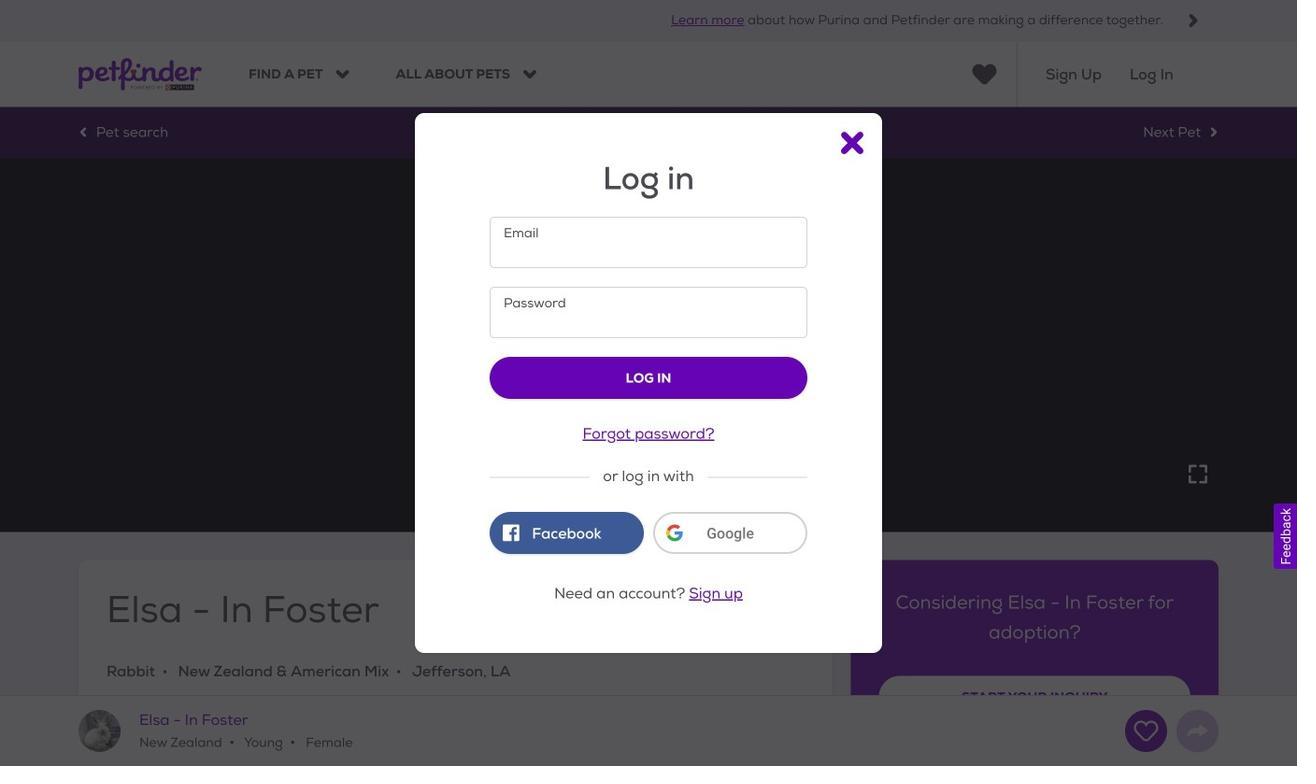 Task type: describe. For each thing, give the bounding box(es) containing it.
elsa - in foster image
[[79, 710, 121, 752]]

pet physical characteristics element
[[107, 726, 804, 750]]

petfinder home image
[[79, 41, 202, 107]]



Task type: locate. For each thing, give the bounding box(es) containing it.
None email field
[[490, 217, 808, 268]]

elsa - in foster, an adoptable new zealand & american mix in jefferson, la_image-1 image
[[443, 158, 854, 532]]

main content
[[0, 107, 1297, 766]]

None password field
[[490, 287, 808, 338]]



Task type: vqa. For each thing, say whether or not it's contained in the screenshot.
Footer
no



